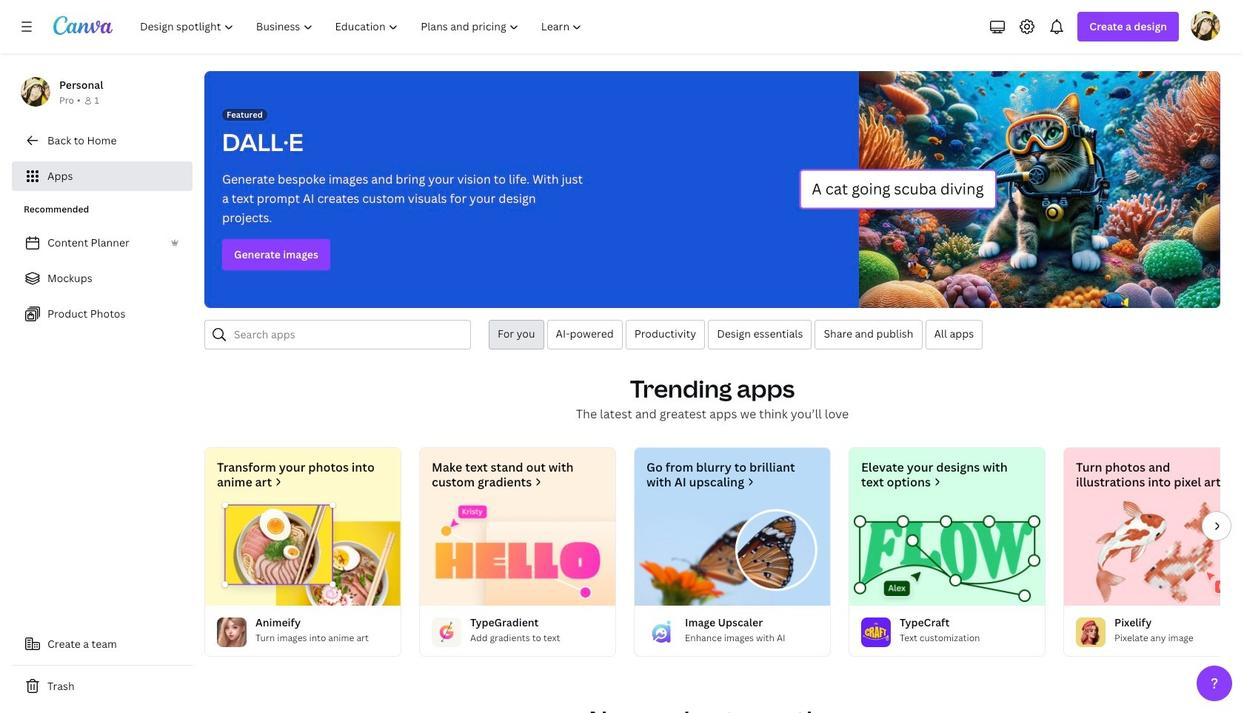 Task type: locate. For each thing, give the bounding box(es) containing it.
an image with a cursor next to a text box containing the prompt "a cat going scuba diving" to generate an image. the generated image of a cat doing scuba diving is behind the text box. image
[[799, 71, 1220, 308]]

stephanie aranda image
[[1191, 11, 1220, 41]]

pixelify image
[[1064, 501, 1244, 606], [1076, 618, 1106, 647]]

0 vertical spatial image upscaler image
[[635, 501, 830, 606]]

0 vertical spatial typecraft image
[[849, 501, 1045, 606]]

1 vertical spatial typecraft image
[[861, 618, 891, 647]]

1 vertical spatial pixelify image
[[1076, 618, 1106, 647]]

image upscaler image
[[635, 501, 830, 606], [646, 618, 676, 647]]

animeify image
[[205, 501, 401, 606]]

list
[[12, 228, 193, 329]]

Input field to search for apps search field
[[234, 321, 461, 349]]

typecraft image
[[849, 501, 1045, 606], [861, 618, 891, 647]]



Task type: vqa. For each thing, say whether or not it's contained in the screenshot.
group
no



Task type: describe. For each thing, give the bounding box(es) containing it.
1 vertical spatial image upscaler image
[[646, 618, 676, 647]]

top level navigation element
[[130, 12, 595, 41]]

typegradient image
[[420, 501, 615, 606]]

typegradient image
[[432, 618, 461, 647]]

animeify image
[[217, 618, 247, 647]]

0 vertical spatial pixelify image
[[1064, 501, 1244, 606]]



